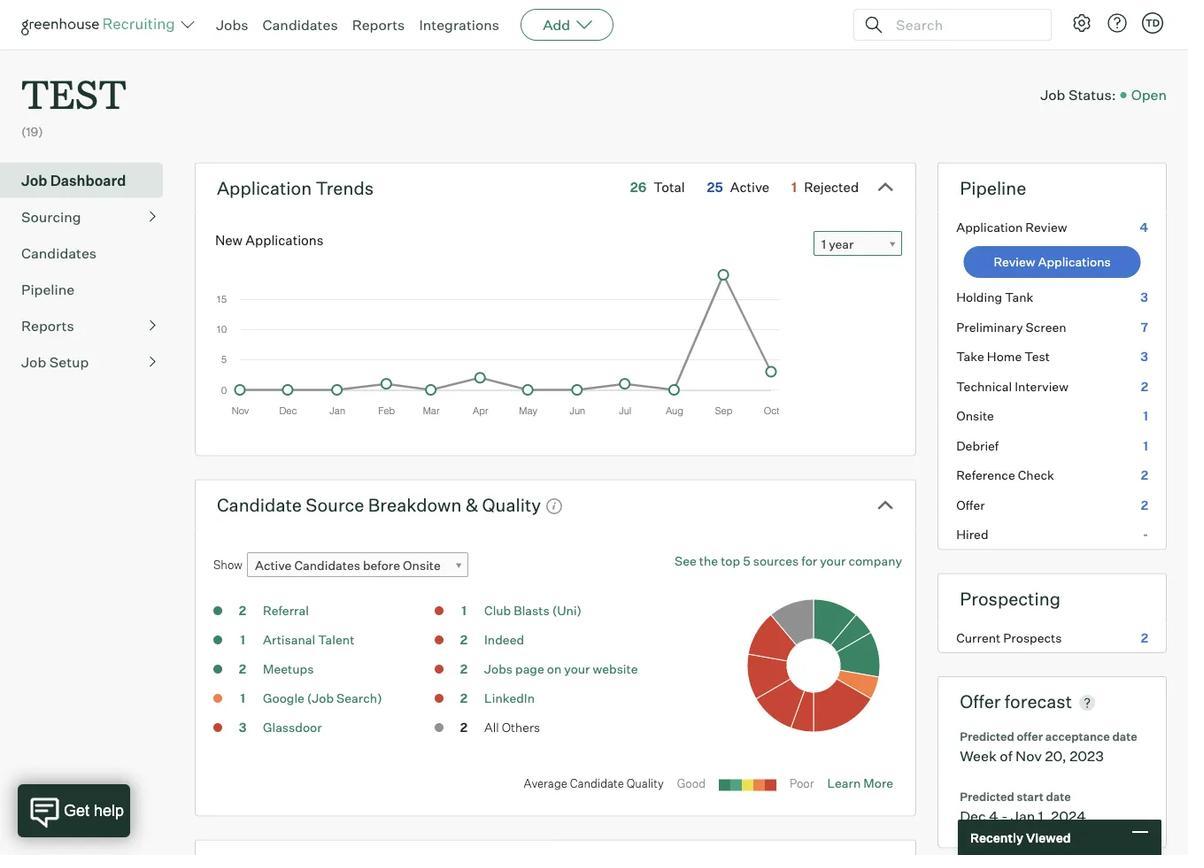 Task type: describe. For each thing, give the bounding box(es) containing it.
club blasts (uni)
[[484, 603, 582, 619]]

jobs for jobs
[[216, 16, 248, 34]]

0 horizontal spatial your
[[564, 662, 590, 677]]

test
[[1025, 349, 1050, 365]]

breakdown
[[368, 494, 462, 516]]

for
[[802, 554, 817, 569]]

date inside predicted offer acceptance date week of nov 20, 2023
[[1112, 730, 1138, 744]]

linkedin link
[[484, 691, 535, 706]]

0 horizontal spatial reports link
[[21, 315, 156, 336]]

0 vertical spatial -
[[1143, 527, 1148, 542]]

year
[[829, 237, 854, 252]]

3 for take home test
[[1141, 349, 1148, 365]]

job for job dashboard
[[21, 171, 47, 189]]

26
[[630, 179, 647, 195]]

source
[[306, 494, 364, 516]]

linkedin
[[484, 691, 535, 706]]

1 year
[[822, 237, 854, 252]]

offer for offer
[[956, 497, 985, 513]]

0 horizontal spatial reports
[[21, 317, 74, 334]]

preliminary screen
[[956, 319, 1067, 335]]

2 vertical spatial 3
[[239, 720, 246, 735]]

page
[[515, 662, 544, 677]]

job for job setup
[[21, 353, 46, 371]]

(19)
[[21, 124, 43, 140]]

technical interview
[[956, 379, 1069, 394]]

indeed
[[484, 632, 524, 648]]

holding
[[956, 290, 1002, 305]]

sourcing
[[21, 208, 81, 225]]

applications for new applications
[[246, 232, 324, 248]]

interview
[[1015, 379, 1069, 394]]

average
[[524, 777, 567, 791]]

job setup
[[21, 353, 89, 371]]

1 year link
[[814, 231, 902, 257]]

2 link for jobs page on your website
[[446, 661, 482, 681]]

add
[[543, 16, 570, 34]]

week
[[960, 747, 997, 765]]

meetups link
[[263, 662, 314, 677]]

2 vertical spatial candidates
[[294, 558, 360, 573]]

1 rejected
[[792, 179, 859, 195]]

of
[[1000, 747, 1013, 765]]

add button
[[521, 9, 614, 41]]

viewed
[[1026, 830, 1071, 845]]

application for application trends
[[217, 177, 312, 199]]

0 vertical spatial candidates
[[263, 16, 338, 34]]

recently viewed
[[970, 830, 1071, 845]]

1,
[[1038, 807, 1048, 825]]

average candidate quality
[[524, 777, 664, 791]]

candidate source data is not real-time. data may take up to two days to reflect accurately. element
[[541, 489, 563, 520]]

test
[[21, 67, 126, 120]]

recently
[[970, 830, 1023, 845]]

rejected
[[804, 179, 859, 195]]

review applications link
[[964, 246, 1141, 278]]

&
[[465, 494, 478, 516]]

0 vertical spatial quality
[[482, 494, 541, 516]]

jobs for jobs page on your website
[[484, 662, 513, 677]]

candidate source breakdown & quality
[[217, 494, 541, 516]]

1 link for artisanal talent
[[225, 631, 260, 652]]

predicted offer acceptance date week of nov 20, 2023
[[960, 730, 1138, 765]]

search)
[[337, 691, 382, 706]]

1 horizontal spatial active
[[730, 179, 769, 195]]

referral link
[[263, 603, 309, 619]]

see the top 5 sources for your company link
[[675, 553, 902, 570]]

club
[[484, 603, 511, 619]]

meetups
[[263, 662, 314, 677]]

- inside predicted start date dec 4 - jan 1, 2024
[[1001, 807, 1008, 825]]

top
[[721, 554, 740, 569]]

new applications
[[215, 232, 324, 248]]

test link
[[21, 50, 126, 123]]

home
[[987, 349, 1022, 365]]

0 vertical spatial candidates link
[[263, 16, 338, 34]]

sourcing link
[[21, 206, 156, 227]]

0 vertical spatial reports
[[352, 16, 405, 34]]

0 vertical spatial candidate
[[217, 494, 302, 516]]

status:
[[1069, 86, 1116, 104]]

review applications
[[994, 254, 1111, 270]]

td
[[1146, 17, 1160, 29]]

dashboard
[[50, 171, 126, 189]]

total
[[654, 179, 685, 195]]

td button
[[1139, 9, 1167, 37]]

the
[[699, 554, 718, 569]]

1 vertical spatial review
[[994, 254, 1035, 270]]

preliminary
[[956, 319, 1023, 335]]

- link
[[939, 520, 1166, 550]]

prospects
[[1003, 630, 1062, 646]]

active candidates before onsite link
[[247, 553, 468, 578]]

technical
[[956, 379, 1012, 394]]

2 link for meetups
[[225, 661, 260, 681]]

more
[[863, 776, 893, 791]]

1 horizontal spatial reports link
[[352, 16, 405, 34]]

1 vertical spatial active
[[255, 558, 292, 573]]

forecast
[[1005, 691, 1072, 713]]

google (job search) link
[[263, 691, 382, 706]]

application for application review
[[956, 219, 1023, 235]]

0 horizontal spatial onsite
[[403, 558, 441, 573]]

jobs link
[[216, 16, 248, 34]]

1 vertical spatial candidate
[[570, 777, 624, 791]]

holding tank
[[956, 290, 1034, 305]]

start
[[1017, 789, 1044, 804]]

indeed link
[[484, 632, 524, 648]]

1 horizontal spatial quality
[[627, 777, 664, 791]]

all
[[484, 720, 499, 735]]



Task type: locate. For each thing, give the bounding box(es) containing it.
jan
[[1011, 807, 1035, 825]]

integrations link
[[419, 16, 499, 34]]

0 horizontal spatial active
[[255, 558, 292, 573]]

reports link up job setup link
[[21, 315, 156, 336]]

candidates link right jobs link
[[263, 16, 338, 34]]

learn more
[[827, 776, 893, 791]]

2 predicted from the top
[[960, 789, 1014, 804]]

glassdoor
[[263, 720, 322, 735]]

1 vertical spatial 1 link
[[225, 631, 260, 652]]

1 vertical spatial job
[[21, 171, 47, 189]]

candidate
[[217, 494, 302, 516], [570, 777, 624, 791]]

predicted inside predicted start date dec 4 - jan 1, 2024
[[960, 789, 1014, 804]]

5
[[743, 554, 750, 569]]

1 horizontal spatial application
[[956, 219, 1023, 235]]

1 link for club blasts (uni)
[[446, 602, 482, 623]]

open
[[1131, 86, 1167, 104]]

job left setup
[[21, 353, 46, 371]]

1 vertical spatial candidates link
[[21, 242, 156, 264]]

job dashboard link
[[21, 170, 156, 191]]

1 vertical spatial reports link
[[21, 315, 156, 336]]

pipeline link
[[21, 279, 156, 300]]

1 vertical spatial applications
[[1038, 254, 1111, 270]]

2 link for referral
[[225, 602, 260, 623]]

1 horizontal spatial jobs
[[484, 662, 513, 677]]

blasts
[[514, 603, 550, 619]]

7
[[1141, 319, 1148, 335]]

26 total
[[630, 179, 685, 195]]

1 vertical spatial quality
[[627, 777, 664, 791]]

1
[[792, 179, 797, 195], [822, 237, 826, 252], [1143, 408, 1148, 424], [1143, 438, 1148, 453], [461, 603, 466, 619], [240, 632, 245, 648], [240, 691, 245, 706]]

active
[[730, 179, 769, 195], [255, 558, 292, 573]]

offer
[[956, 497, 985, 513], [960, 691, 1001, 713]]

(job
[[307, 691, 334, 706]]

1 vertical spatial onsite
[[403, 558, 441, 573]]

0 vertical spatial applications
[[246, 232, 324, 248]]

quality right &
[[482, 494, 541, 516]]

review up 'review applications'
[[1026, 219, 1067, 235]]

others
[[502, 720, 540, 735]]

1 horizontal spatial -
[[1143, 527, 1148, 542]]

1 horizontal spatial candidates link
[[263, 16, 338, 34]]

1 vertical spatial -
[[1001, 807, 1008, 825]]

0 horizontal spatial date
[[1046, 789, 1071, 804]]

debrief
[[956, 438, 999, 453]]

(uni)
[[552, 603, 582, 619]]

pipeline
[[960, 177, 1027, 199], [21, 280, 75, 298]]

1 vertical spatial pipeline
[[21, 280, 75, 298]]

applications
[[246, 232, 324, 248], [1038, 254, 1111, 270]]

3 left the glassdoor link
[[239, 720, 246, 735]]

show
[[213, 558, 243, 572]]

job
[[1040, 86, 1065, 104], [21, 171, 47, 189], [21, 353, 46, 371]]

reference
[[956, 468, 1015, 483]]

1 horizontal spatial date
[[1112, 730, 1138, 744]]

candidate up show
[[217, 494, 302, 516]]

prospecting
[[960, 588, 1061, 610]]

0 horizontal spatial candidate
[[217, 494, 302, 516]]

offer for offer forecast
[[960, 691, 1001, 713]]

candidates inside "link"
[[21, 244, 97, 262]]

3 link
[[225, 719, 260, 739]]

your right on
[[564, 662, 590, 677]]

0 horizontal spatial applications
[[246, 232, 324, 248]]

quality left good
[[627, 777, 664, 791]]

sources
[[753, 554, 799, 569]]

application up new applications at the left top
[[217, 177, 312, 199]]

0 vertical spatial predicted
[[960, 730, 1014, 744]]

candidate right the average
[[570, 777, 624, 791]]

your right for
[[820, 554, 846, 569]]

club blasts (uni) link
[[484, 603, 582, 619]]

greenhouse recruiting image
[[21, 14, 181, 35]]

trends
[[316, 177, 374, 199]]

screen
[[1026, 319, 1067, 335]]

job inside job setup link
[[21, 353, 46, 371]]

1 vertical spatial offer
[[960, 691, 1001, 713]]

1 horizontal spatial your
[[820, 554, 846, 569]]

predicted inside predicted offer acceptance date week of nov 20, 2023
[[960, 730, 1014, 744]]

0 vertical spatial 4
[[1140, 219, 1148, 235]]

2 link for linkedin
[[446, 690, 482, 710]]

1 vertical spatial candidates
[[21, 244, 97, 262]]

2 link for indeed
[[446, 631, 482, 652]]

2 vertical spatial 1 link
[[225, 690, 260, 710]]

active candidates before onsite
[[255, 558, 441, 573]]

job left the status: on the right of the page
[[1040, 86, 1065, 104]]

1 link for google (job search)
[[225, 690, 260, 710]]

jobs page on your website
[[484, 662, 638, 677]]

date inside predicted start date dec 4 - jan 1, 2024
[[1046, 789, 1071, 804]]

artisanal
[[263, 632, 315, 648]]

reference check
[[956, 468, 1054, 483]]

active right show
[[255, 558, 292, 573]]

1 horizontal spatial applications
[[1038, 254, 1111, 270]]

3 for holding tank
[[1141, 290, 1148, 305]]

0 vertical spatial offer
[[956, 497, 985, 513]]

pipeline up application review
[[960, 177, 1027, 199]]

nov
[[1016, 747, 1042, 765]]

predicted
[[960, 730, 1014, 744], [960, 789, 1014, 804]]

predicted for 4
[[960, 789, 1014, 804]]

applications down "application trends"
[[246, 232, 324, 248]]

2024
[[1051, 807, 1086, 825]]

1 predicted from the top
[[960, 730, 1014, 744]]

1 vertical spatial application
[[956, 219, 1023, 235]]

integrations
[[419, 16, 499, 34]]

0 vertical spatial onsite
[[956, 408, 994, 424]]

candidates right jobs link
[[263, 16, 338, 34]]

reports left 'integrations'
[[352, 16, 405, 34]]

application review
[[956, 219, 1067, 235]]

1 link left club
[[446, 602, 482, 623]]

offer up week
[[960, 691, 1001, 713]]

candidates left "before"
[[294, 558, 360, 573]]

3 down 7
[[1141, 349, 1148, 365]]

0 horizontal spatial -
[[1001, 807, 1008, 825]]

0 vertical spatial review
[[1026, 219, 1067, 235]]

before
[[363, 558, 400, 573]]

predicted start date dec 4 - jan 1, 2024
[[960, 789, 1086, 825]]

onsite up debrief
[[956, 408, 994, 424]]

predicted up dec on the right of page
[[960, 789, 1014, 804]]

review
[[1026, 219, 1067, 235], [994, 254, 1035, 270]]

2 vertical spatial job
[[21, 353, 46, 371]]

4 inside predicted start date dec 4 - jan 1, 2024
[[989, 807, 998, 825]]

0 vertical spatial application
[[217, 177, 312, 199]]

0 vertical spatial job
[[1040, 86, 1065, 104]]

25
[[707, 179, 723, 195]]

Search text field
[[892, 12, 1035, 38]]

0 vertical spatial date
[[1112, 730, 1138, 744]]

1 horizontal spatial candidate
[[570, 777, 624, 791]]

offer down reference
[[956, 497, 985, 513]]

take
[[956, 349, 984, 365]]

0 vertical spatial reports link
[[352, 16, 405, 34]]

take home test
[[956, 349, 1050, 365]]

date
[[1112, 730, 1138, 744], [1046, 789, 1071, 804]]

current prospects
[[956, 630, 1062, 646]]

2023
[[1070, 747, 1104, 765]]

referral
[[263, 603, 309, 619]]

0 vertical spatial jobs
[[216, 16, 248, 34]]

1 vertical spatial predicted
[[960, 789, 1014, 804]]

jobs
[[216, 16, 248, 34], [484, 662, 513, 677]]

tank
[[1005, 290, 1034, 305]]

applications for review applications
[[1038, 254, 1111, 270]]

review down application review
[[994, 254, 1035, 270]]

3 up 7
[[1141, 290, 1148, 305]]

1 vertical spatial 3
[[1141, 349, 1148, 365]]

date right acceptance
[[1112, 730, 1138, 744]]

check
[[1018, 468, 1054, 483]]

0 vertical spatial 3
[[1141, 290, 1148, 305]]

predicted up week
[[960, 730, 1014, 744]]

company
[[849, 554, 902, 569]]

job inside "job dashboard" link
[[21, 171, 47, 189]]

website
[[593, 662, 638, 677]]

applications up screen
[[1038, 254, 1111, 270]]

1 horizontal spatial onsite
[[956, 408, 994, 424]]

0 vertical spatial 1 link
[[446, 602, 482, 623]]

0 horizontal spatial pipeline
[[21, 280, 75, 298]]

1 horizontal spatial pipeline
[[960, 177, 1027, 199]]

offer
[[1017, 730, 1043, 744]]

date up 2024
[[1046, 789, 1071, 804]]

0 horizontal spatial 4
[[989, 807, 998, 825]]

talent
[[318, 632, 354, 648]]

reports up "job setup"
[[21, 317, 74, 334]]

good
[[677, 777, 706, 791]]

1 vertical spatial reports
[[21, 317, 74, 334]]

1 vertical spatial jobs
[[484, 662, 513, 677]]

active right 25
[[730, 179, 769, 195]]

job up sourcing
[[21, 171, 47, 189]]

candidate source data is not real-time. data may take up to two days to reflect accurately. image
[[546, 498, 563, 515]]

0 horizontal spatial candidates link
[[21, 242, 156, 264]]

job dashboard
[[21, 171, 126, 189]]

predicted for week
[[960, 730, 1014, 744]]

1 vertical spatial date
[[1046, 789, 1071, 804]]

candidates link up pipeline link
[[21, 242, 156, 264]]

artisanal talent
[[263, 632, 354, 648]]

jobs page on your website link
[[484, 662, 638, 677]]

configure image
[[1071, 12, 1093, 34]]

pipeline down sourcing
[[21, 280, 75, 298]]

1 horizontal spatial 4
[[1140, 219, 1148, 235]]

0 horizontal spatial quality
[[482, 494, 541, 516]]

test (19)
[[21, 67, 126, 140]]

0 horizontal spatial jobs
[[216, 16, 248, 34]]

candidates
[[263, 16, 338, 34], [21, 244, 97, 262], [294, 558, 360, 573]]

artisanal talent link
[[263, 632, 354, 648]]

0 horizontal spatial application
[[217, 177, 312, 199]]

onsite right "before"
[[403, 558, 441, 573]]

1 link up 3 link
[[225, 690, 260, 710]]

candidates down sourcing
[[21, 244, 97, 262]]

dec
[[960, 807, 986, 825]]

application up "holding tank"
[[956, 219, 1023, 235]]

25 active
[[707, 179, 769, 195]]

reports link left 'integrations'
[[352, 16, 405, 34]]

application trends
[[217, 177, 374, 199]]

reports
[[352, 16, 405, 34], [21, 317, 74, 334]]

1 link left artisanal
[[225, 631, 260, 652]]

job for job status:
[[1040, 86, 1065, 104]]

0 vertical spatial active
[[730, 179, 769, 195]]

1 vertical spatial your
[[564, 662, 590, 677]]

0 vertical spatial your
[[820, 554, 846, 569]]

job setup link
[[21, 351, 156, 372]]

1 vertical spatial 4
[[989, 807, 998, 825]]

1 horizontal spatial reports
[[352, 16, 405, 34]]

0 vertical spatial pipeline
[[960, 177, 1027, 199]]

new
[[215, 232, 243, 248]]



Task type: vqa. For each thing, say whether or not it's contained in the screenshot.
left date
yes



